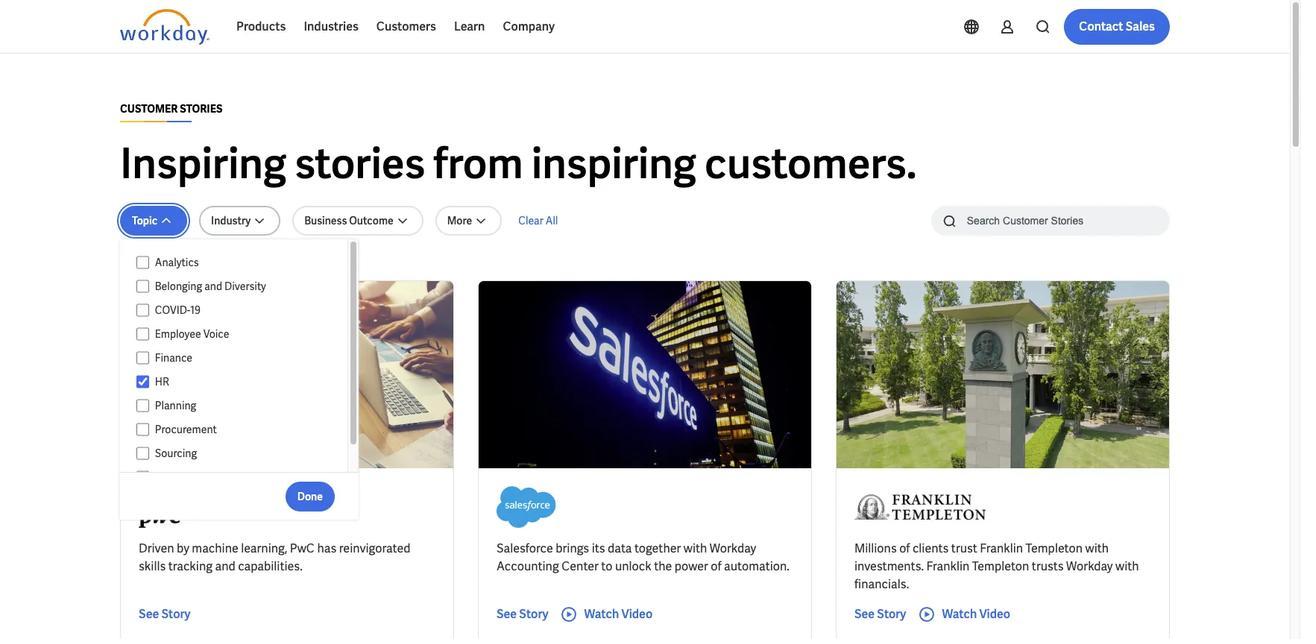 Task type: locate. For each thing, give the bounding box(es) containing it.
watch video down to
[[584, 606, 653, 622]]

see story down financials.
[[855, 606, 907, 622]]

0 horizontal spatial see
[[139, 606, 159, 622]]

0 vertical spatial franklin
[[980, 541, 1024, 556]]

see story
[[139, 606, 191, 622], [497, 606, 549, 622], [855, 606, 907, 622]]

1 story from the left
[[161, 606, 191, 622]]

0 horizontal spatial see story
[[139, 606, 191, 622]]

video
[[622, 606, 653, 622], [980, 606, 1011, 622]]

1 watch from the left
[[584, 606, 619, 622]]

clear all
[[519, 214, 558, 228]]

1 horizontal spatial see story
[[497, 606, 549, 622]]

Search Customer Stories text field
[[958, 207, 1141, 233]]

templeton down trust
[[973, 559, 1030, 574]]

by
[[177, 541, 189, 556]]

1 see story from the left
[[139, 606, 191, 622]]

1 vertical spatial templeton
[[973, 559, 1030, 574]]

see down accounting
[[497, 606, 517, 622]]

1 horizontal spatial video
[[980, 606, 1011, 622]]

1 horizontal spatial watch video
[[942, 606, 1011, 622]]

2 see story from the left
[[497, 606, 549, 622]]

watch for center
[[584, 606, 619, 622]]

0 horizontal spatial story
[[161, 606, 191, 622]]

franklin templeton companies, llc image
[[855, 486, 986, 528]]

more button
[[435, 206, 502, 236]]

video down millions of clients trust franklin templeton with investments. franklin templeton trusts workday with financials.
[[980, 606, 1011, 622]]

1 vertical spatial of
[[711, 559, 722, 574]]

industries
[[304, 19, 359, 34]]

contact sales
[[1080, 19, 1155, 34]]

inspiring
[[532, 137, 697, 191]]

3 see story link from the left
[[855, 606, 907, 624]]

franklin right trust
[[980, 541, 1024, 556]]

customer stories
[[120, 102, 223, 116]]

see story link
[[139, 606, 191, 624], [497, 606, 549, 624], [855, 606, 907, 624]]

covid-19 link
[[149, 301, 333, 319]]

contact sales link
[[1065, 9, 1170, 45]]

watch video link down millions of clients trust franklin templeton with investments. franklin templeton trusts workday with financials.
[[919, 606, 1011, 624]]

see story for millions of clients trust franklin templeton with investments. franklin templeton trusts workday with financials.
[[855, 606, 907, 622]]

see story link down skills at bottom left
[[139, 606, 191, 624]]

2 see from the left
[[497, 606, 517, 622]]

watch down to
[[584, 606, 619, 622]]

1 horizontal spatial see
[[497, 606, 517, 622]]

2 video from the left
[[980, 606, 1011, 622]]

planning link
[[149, 397, 333, 415]]

see story link down accounting
[[497, 606, 549, 624]]

watch down millions of clients trust franklin templeton with investments. franklin templeton trusts workday with financials.
[[942, 606, 977, 622]]

learn button
[[445, 9, 494, 45]]

pwc
[[290, 541, 315, 556]]

inspiring stories from inspiring customers.
[[120, 137, 917, 191]]

1 horizontal spatial see story link
[[497, 606, 549, 624]]

see down financials.
[[855, 606, 875, 622]]

see story down skills at bottom left
[[139, 606, 191, 622]]

procurement
[[155, 423, 217, 436]]

business
[[304, 214, 347, 228]]

watch video link
[[561, 606, 653, 624], [919, 606, 1011, 624]]

all
[[546, 214, 558, 228]]

see for millions of clients trust franklin templeton with investments. franklin templeton trusts workday with financials.
[[855, 606, 875, 622]]

and down machine
[[215, 559, 236, 574]]

0 horizontal spatial franklin
[[927, 559, 970, 574]]

see story link down financials.
[[855, 606, 907, 624]]

trusts
[[1032, 559, 1064, 574]]

of inside the "salesforce brings its data together with workday accounting center to unlock the power of automation."
[[711, 559, 722, 574]]

templeton
[[1026, 541, 1083, 556], [973, 559, 1030, 574]]

story down financials.
[[877, 606, 907, 622]]

story for millions of clients trust franklin templeton with investments. franklin templeton trusts workday with financials.
[[877, 606, 907, 622]]

brings
[[556, 541, 589, 556]]

see story down accounting
[[497, 606, 549, 622]]

done button
[[286, 482, 335, 511]]

has
[[317, 541, 337, 556]]

1 horizontal spatial watch video link
[[919, 606, 1011, 624]]

investments.
[[855, 559, 924, 574]]

covid-19
[[155, 304, 201, 317]]

None checkbox
[[137, 256, 149, 269], [137, 327, 149, 341], [137, 375, 149, 389], [137, 399, 149, 413], [137, 447, 149, 460], [137, 256, 149, 269], [137, 327, 149, 341], [137, 375, 149, 389], [137, 399, 149, 413], [137, 447, 149, 460]]

analytics link
[[149, 254, 333, 272]]

0 horizontal spatial watch
[[584, 606, 619, 622]]

business outcome button
[[293, 206, 423, 236]]

see down skills at bottom left
[[139, 606, 159, 622]]

0 horizontal spatial workday
[[710, 541, 757, 556]]

3 story from the left
[[877, 606, 907, 622]]

products button
[[228, 9, 295, 45]]

together
[[635, 541, 681, 556]]

see for salesforce brings its data together with workday accounting center to unlock the power of automation.
[[497, 606, 517, 622]]

video for to
[[622, 606, 653, 622]]

1 horizontal spatial workday
[[1067, 559, 1113, 574]]

watch video link for center
[[561, 606, 653, 624]]

0 vertical spatial and
[[205, 280, 222, 293]]

0 horizontal spatial watch video link
[[561, 606, 653, 624]]

3 see story from the left
[[855, 606, 907, 622]]

company button
[[494, 9, 564, 45]]

of up investments.
[[900, 541, 910, 556]]

1 horizontal spatial watch
[[942, 606, 977, 622]]

covid-
[[155, 304, 190, 317]]

skills
[[139, 559, 166, 574]]

2 watch from the left
[[942, 606, 977, 622]]

1 vertical spatial workday
[[1067, 559, 1113, 574]]

workday
[[710, 541, 757, 556], [1067, 559, 1113, 574]]

and left diversity on the left top
[[205, 280, 222, 293]]

and
[[205, 280, 222, 293], [215, 559, 236, 574]]

0 horizontal spatial watch video
[[584, 606, 653, 622]]

watch
[[584, 606, 619, 622], [942, 606, 977, 622]]

story
[[161, 606, 191, 622], [519, 606, 549, 622], [877, 606, 907, 622]]

voice
[[203, 327, 229, 341]]

millions of clients trust franklin templeton with investments. franklin templeton trusts workday with financials.
[[855, 541, 1140, 592]]

clients
[[913, 541, 949, 556]]

diversity
[[225, 280, 266, 293]]

None checkbox
[[137, 280, 149, 293], [137, 304, 149, 317], [137, 351, 149, 365], [137, 423, 149, 436], [137, 471, 149, 484], [137, 280, 149, 293], [137, 304, 149, 317], [137, 351, 149, 365], [137, 423, 149, 436], [137, 471, 149, 484]]

more
[[447, 214, 472, 228]]

1 watch video link from the left
[[561, 606, 653, 624]]

story down accounting
[[519, 606, 549, 622]]

sourcing
[[155, 447, 197, 460]]

workday inside millions of clients trust franklin templeton with investments. franklin templeton trusts workday with financials.
[[1067, 559, 1113, 574]]

belonging and diversity
[[155, 280, 266, 293]]

go to the homepage image
[[120, 9, 210, 45]]

automation.
[[724, 559, 790, 574]]

2 watch video link from the left
[[919, 606, 1011, 624]]

of right power at right bottom
[[711, 559, 722, 574]]

see
[[139, 606, 159, 622], [497, 606, 517, 622], [855, 606, 875, 622]]

2 story from the left
[[519, 606, 549, 622]]

2 see story link from the left
[[497, 606, 549, 624]]

0 vertical spatial of
[[900, 541, 910, 556]]

story down tracking
[[161, 606, 191, 622]]

with
[[684, 541, 707, 556], [1086, 541, 1109, 556], [1116, 559, 1140, 574]]

franklin
[[980, 541, 1024, 556], [927, 559, 970, 574]]

2 horizontal spatial see
[[855, 606, 875, 622]]

customer
[[120, 102, 178, 116]]

1 horizontal spatial of
[[900, 541, 910, 556]]

2 horizontal spatial see story link
[[855, 606, 907, 624]]

watch video link down to
[[561, 606, 653, 624]]

workday up automation.
[[710, 541, 757, 556]]

1 watch video from the left
[[584, 606, 653, 622]]

2 horizontal spatial story
[[877, 606, 907, 622]]

video down the unlock
[[622, 606, 653, 622]]

driven
[[139, 541, 174, 556]]

customers
[[377, 19, 436, 34]]

topic
[[132, 214, 157, 228]]

driven by machine learning, pwc has reinvigorated skills tracking and capabilities.
[[139, 541, 411, 574]]

watch video down millions of clients trust franklin templeton with investments. franklin templeton trusts workday with financials.
[[942, 606, 1011, 622]]

employee voice link
[[149, 325, 333, 343]]

templeton up trusts
[[1026, 541, 1083, 556]]

outcome
[[349, 214, 394, 228]]

belonging and diversity link
[[149, 277, 333, 295]]

workday right trusts
[[1067, 559, 1113, 574]]

0 horizontal spatial of
[[711, 559, 722, 574]]

1 video from the left
[[622, 606, 653, 622]]

0 horizontal spatial see story link
[[139, 606, 191, 624]]

hr link
[[149, 373, 333, 391]]

hr
[[155, 375, 169, 389]]

watch video for to
[[584, 606, 653, 622]]

technology
[[155, 471, 209, 484]]

1 horizontal spatial story
[[519, 606, 549, 622]]

0 horizontal spatial with
[[684, 541, 707, 556]]

machine
[[192, 541, 239, 556]]

1 vertical spatial and
[[215, 559, 236, 574]]

2 watch video from the left
[[942, 606, 1011, 622]]

2 horizontal spatial see story
[[855, 606, 907, 622]]

0 horizontal spatial video
[[622, 606, 653, 622]]

franklin down trust
[[927, 559, 970, 574]]

done
[[297, 490, 323, 503]]

of
[[900, 541, 910, 556], [711, 559, 722, 574]]

3 see from the left
[[855, 606, 875, 622]]

0 vertical spatial workday
[[710, 541, 757, 556]]

customers button
[[368, 9, 445, 45]]

analytics
[[155, 256, 199, 269]]

industry
[[211, 214, 251, 228]]



Task type: vqa. For each thing, say whether or not it's contained in the screenshot.
leftmost the 'See Story' link
yes



Task type: describe. For each thing, give the bounding box(es) containing it.
trust
[[952, 541, 978, 556]]

results
[[140, 256, 175, 269]]

1 vertical spatial franklin
[[927, 559, 970, 574]]

clear all button
[[514, 206, 563, 236]]

finance link
[[149, 349, 333, 367]]

stories
[[295, 137, 425, 191]]

technology link
[[149, 468, 333, 486]]

power
[[675, 559, 709, 574]]

accounting
[[497, 559, 559, 574]]

procurement link
[[149, 421, 333, 439]]

reinvigorated
[[339, 541, 411, 556]]

see story for salesforce brings its data together with workday accounting center to unlock the power of automation.
[[497, 606, 549, 622]]

financials.
[[855, 577, 910, 592]]

to
[[602, 559, 613, 574]]

pricewaterhousecoopers global licensing services corporation (pwc) image
[[139, 486, 194, 528]]

sales
[[1126, 19, 1155, 34]]

see story link for salesforce brings its data together with workday accounting center to unlock the power of automation.
[[497, 606, 549, 624]]

2 horizontal spatial with
[[1116, 559, 1140, 574]]

1 horizontal spatial franklin
[[980, 541, 1024, 556]]

finance
[[155, 351, 193, 365]]

planning
[[155, 399, 196, 413]]

salesforce
[[497, 541, 553, 556]]

video for templeton
[[980, 606, 1011, 622]]

tracking
[[168, 559, 213, 574]]

clear
[[519, 214, 544, 228]]

topic button
[[120, 206, 187, 236]]

industries button
[[295, 9, 368, 45]]

from
[[434, 137, 523, 191]]

business outcome
[[304, 214, 394, 228]]

1 horizontal spatial with
[[1086, 541, 1109, 556]]

the
[[654, 559, 672, 574]]

watch for franklin
[[942, 606, 977, 622]]

unlock
[[615, 559, 652, 574]]

see story link for millions of clients trust franklin templeton with investments. franklin templeton trusts workday with financials.
[[855, 606, 907, 624]]

salesforce brings its data together with workday accounting center to unlock the power of automation.
[[497, 541, 790, 574]]

employee
[[155, 327, 201, 341]]

402 results
[[120, 256, 175, 269]]

19
[[190, 304, 201, 317]]

and inside driven by machine learning, pwc has reinvigorated skills tracking and capabilities.
[[215, 559, 236, 574]]

contact
[[1080, 19, 1124, 34]]

belonging
[[155, 280, 202, 293]]

with inside the "salesforce brings its data together with workday accounting center to unlock the power of automation."
[[684, 541, 707, 556]]

capabilities.
[[238, 559, 303, 574]]

learning,
[[241, 541, 287, 556]]

story for salesforce brings its data together with workday accounting center to unlock the power of automation.
[[519, 606, 549, 622]]

1 see from the left
[[139, 606, 159, 622]]

salesforce.com image
[[497, 486, 557, 528]]

stories
[[180, 102, 223, 116]]

millions
[[855, 541, 897, 556]]

customers.
[[705, 137, 917, 191]]

products
[[236, 19, 286, 34]]

company
[[503, 19, 555, 34]]

1 see story link from the left
[[139, 606, 191, 624]]

center
[[562, 559, 599, 574]]

402
[[120, 256, 137, 269]]

sourcing link
[[149, 445, 333, 462]]

of inside millions of clients trust franklin templeton with investments. franklin templeton trusts workday with financials.
[[900, 541, 910, 556]]

employee voice
[[155, 327, 229, 341]]

data
[[608, 541, 632, 556]]

watch video for templeton
[[942, 606, 1011, 622]]

workday inside the "salesforce brings its data together with workday accounting center to unlock the power of automation."
[[710, 541, 757, 556]]

watch video link for franklin
[[919, 606, 1011, 624]]

inspiring
[[120, 137, 286, 191]]

learn
[[454, 19, 485, 34]]

industry button
[[199, 206, 281, 236]]

its
[[592, 541, 605, 556]]

0 vertical spatial templeton
[[1026, 541, 1083, 556]]



